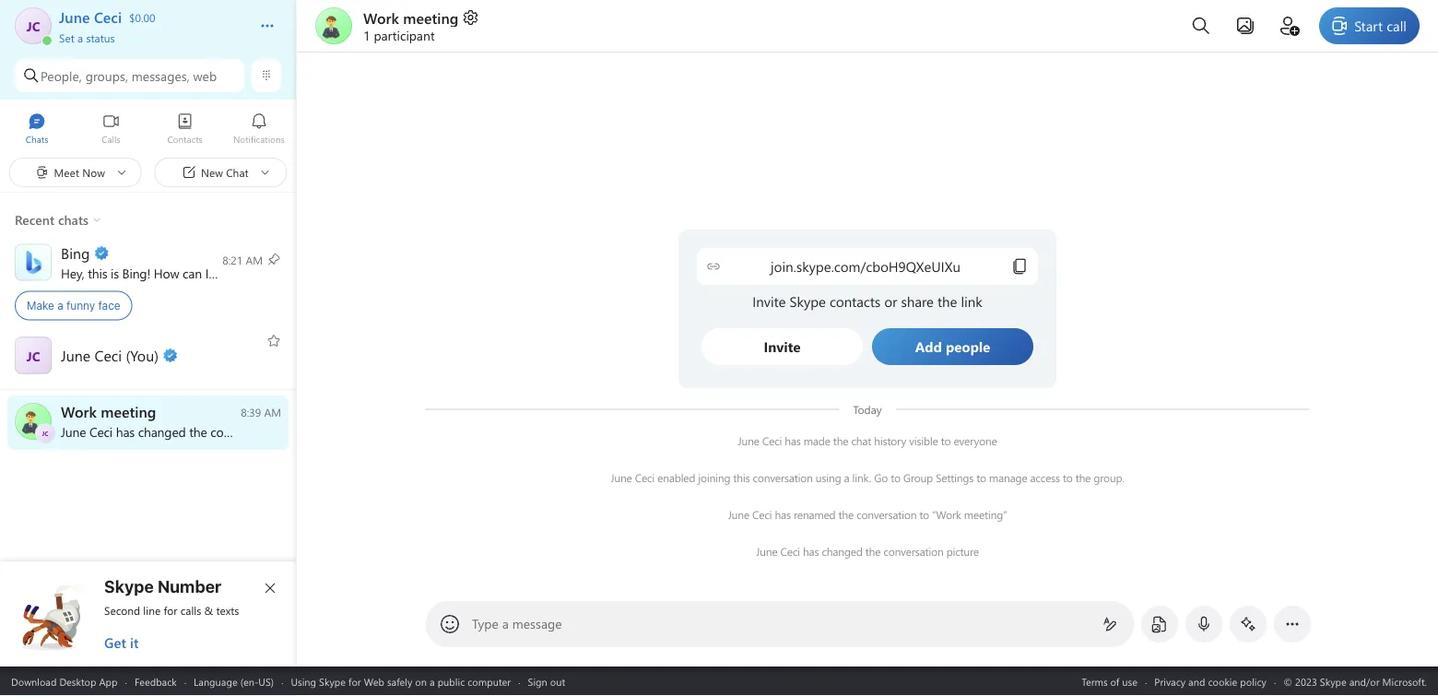 Task type: locate. For each thing, give the bounding box(es) containing it.
1 horizontal spatial for
[[348, 674, 361, 688]]

ceci left enabled
[[635, 470, 655, 485]]

tab list
[[0, 104, 296, 155]]

a right set
[[77, 30, 83, 45]]

1 vertical spatial skype
[[319, 674, 346, 688]]

for inside skype number element
[[164, 603, 177, 618]]

conversation down "
[[884, 544, 944, 559]]

0 horizontal spatial for
[[164, 603, 177, 618]]

download desktop app
[[11, 674, 118, 688]]

the for june ceci has changed the conversation picture
[[865, 544, 881, 559]]

ceci
[[762, 433, 782, 448], [635, 470, 655, 485], [752, 507, 772, 522], [780, 544, 800, 559]]

you
[[239, 265, 260, 282]]

a
[[77, 30, 83, 45], [57, 299, 63, 312], [844, 470, 850, 485], [502, 615, 509, 632], [430, 674, 435, 688]]

this
[[88, 265, 107, 282], [733, 470, 750, 485]]

june ceci has renamed the conversation to " work meeting "
[[728, 507, 1007, 522]]

1 vertical spatial work
[[936, 507, 961, 522]]

has for made
[[785, 433, 801, 448]]

1 vertical spatial conversation
[[857, 507, 917, 522]]

language
[[194, 674, 238, 688]]

bing
[[122, 265, 147, 282]]

0 vertical spatial conversation
[[753, 470, 813, 485]]

web
[[364, 674, 384, 688]]

conversation for using
[[753, 470, 813, 485]]

meeting
[[403, 7, 459, 27], [964, 507, 1003, 522]]

a right type
[[502, 615, 509, 632]]

has left the changed
[[803, 544, 819, 559]]

for right the line
[[164, 603, 177, 618]]

conversation
[[753, 470, 813, 485], [857, 507, 917, 522], [884, 544, 944, 559]]

has for renamed
[[775, 507, 791, 522]]

0 horizontal spatial work
[[363, 7, 399, 27]]

june for june ceci has renamed the conversation to " work meeting "
[[728, 507, 749, 522]]

ceci left renamed
[[752, 507, 772, 522]]

language (en-us) link
[[194, 674, 274, 688]]

to left "
[[920, 507, 929, 522]]

ceci left made
[[762, 433, 782, 448]]

1 horizontal spatial skype
[[319, 674, 346, 688]]

1 horizontal spatial meeting
[[964, 507, 1003, 522]]

the left chat
[[833, 433, 849, 448]]

a right make
[[57, 299, 63, 312]]

the right the changed
[[865, 544, 881, 559]]

1 horizontal spatial work
[[936, 507, 961, 522]]

work meeting button
[[363, 7, 480, 27]]

this left is
[[88, 265, 107, 282]]

skype number
[[104, 576, 222, 596]]

this right joining
[[733, 470, 750, 485]]

ceci for has made the chat history visible to everyone
[[762, 433, 782, 448]]

conversation down go
[[857, 507, 917, 522]]

june up type a message text box
[[756, 544, 778, 559]]

2 vertical spatial has
[[803, 544, 819, 559]]

terms
[[1082, 674, 1108, 688]]

download desktop app link
[[11, 674, 118, 688]]

&
[[204, 603, 213, 618]]

made
[[804, 433, 830, 448]]

1 vertical spatial this
[[733, 470, 750, 485]]

for left web
[[348, 674, 361, 688]]

type a message
[[472, 615, 562, 632]]

for
[[164, 603, 177, 618], [348, 674, 361, 688]]

has
[[785, 433, 801, 448], [775, 507, 791, 522], [803, 544, 819, 559]]

june left enabled
[[611, 470, 632, 485]]

0 vertical spatial skype
[[104, 576, 154, 596]]

funny
[[66, 299, 95, 312]]

a right on
[[430, 674, 435, 688]]

ceci down renamed
[[780, 544, 800, 559]]

skype
[[104, 576, 154, 596], [319, 674, 346, 688]]

download
[[11, 674, 57, 688]]

to
[[941, 433, 951, 448], [891, 470, 901, 485], [977, 470, 986, 485], [1063, 470, 1073, 485], [920, 507, 929, 522]]

to right go
[[891, 470, 901, 485]]

of
[[1111, 674, 1120, 688]]

skype number element
[[16, 576, 281, 652]]

conversation left "using"
[[753, 470, 813, 485]]

and
[[1188, 674, 1205, 688]]

0 vertical spatial for
[[164, 603, 177, 618]]

the right renamed
[[839, 507, 854, 522]]

group.
[[1094, 470, 1125, 485]]

safely
[[387, 674, 412, 688]]

june down joining
[[728, 507, 749, 522]]

a inside the set a status button
[[77, 30, 83, 45]]

can
[[183, 265, 202, 282]]

privacy and cookie policy link
[[1155, 674, 1267, 688]]

has left made
[[785, 433, 801, 448]]

june ceci enabled joining this conversation using a link. go to group settings to manage access to the group.
[[611, 470, 1125, 485]]

us)
[[258, 674, 274, 688]]

skype up second on the bottom left of page
[[104, 576, 154, 596]]

0 vertical spatial this
[[88, 265, 107, 282]]

desktop
[[59, 674, 96, 688]]

june
[[738, 433, 759, 448], [611, 470, 632, 485], [728, 507, 749, 522], [756, 544, 778, 559]]

set a status
[[59, 30, 115, 45]]

1 vertical spatial for
[[348, 674, 361, 688]]

has left renamed
[[775, 507, 791, 522]]

get
[[104, 633, 126, 652]]

0 horizontal spatial skype
[[104, 576, 154, 596]]

people,
[[41, 67, 82, 84]]

skype right 'using' at bottom
[[319, 674, 346, 688]]

ceci for enabled joining this conversation using a link. go to group settings to manage access to the group.
[[635, 470, 655, 485]]

june left made
[[738, 433, 759, 448]]

to right 'visible'
[[941, 433, 951, 448]]

status
[[86, 30, 115, 45]]

june for june ceci has made the chat history visible to everyone
[[738, 433, 759, 448]]

messages,
[[132, 67, 190, 84]]

use
[[1122, 674, 1138, 688]]

the
[[833, 433, 849, 448], [1076, 470, 1091, 485], [839, 507, 854, 522], [865, 544, 881, 559]]

1 vertical spatial has
[[775, 507, 791, 522]]

visible
[[909, 433, 938, 448]]

2 vertical spatial conversation
[[884, 544, 944, 559]]

0 vertical spatial has
[[785, 433, 801, 448]]

0 vertical spatial meeting
[[403, 7, 459, 27]]

0 vertical spatial work
[[363, 7, 399, 27]]



Task type: vqa. For each thing, say whether or not it's contained in the screenshot.
Search TEXT BOX
no



Task type: describe. For each thing, give the bounding box(es) containing it.
i
[[205, 265, 209, 282]]

the for june ceci has renamed the conversation to " work meeting "
[[839, 507, 854, 522]]

june for june ceci has changed the conversation picture
[[756, 544, 778, 559]]

picture
[[947, 544, 979, 559]]

"
[[932, 507, 936, 522]]

access
[[1030, 470, 1060, 485]]

number
[[158, 576, 222, 596]]

using
[[816, 470, 841, 485]]

ceci for has changed the conversation picture
[[780, 544, 800, 559]]

web
[[193, 67, 217, 84]]

0 horizontal spatial this
[[88, 265, 107, 282]]

feedback link
[[135, 674, 177, 688]]

changed
[[822, 544, 863, 559]]

out
[[550, 674, 565, 688]]

sign out link
[[528, 674, 565, 688]]

a for funny
[[57, 299, 63, 312]]

0 horizontal spatial meeting
[[403, 7, 459, 27]]

renamed
[[794, 507, 836, 522]]

second line for calls & texts
[[104, 603, 239, 618]]

conversation for picture
[[884, 544, 944, 559]]

public
[[438, 674, 465, 688]]

link.
[[852, 470, 871, 485]]

settings
[[936, 470, 974, 485]]

set
[[59, 30, 74, 45]]

how
[[154, 265, 179, 282]]

line
[[143, 603, 161, 618]]

set a status button
[[59, 26, 242, 45]]

group
[[903, 470, 933, 485]]

joining
[[698, 470, 730, 485]]

1 vertical spatial meeting
[[964, 507, 1003, 522]]

privacy
[[1155, 674, 1186, 688]]

"
[[1003, 507, 1007, 522]]

computer
[[468, 674, 511, 688]]

calls
[[181, 603, 201, 618]]

june ceci has changed the conversation picture
[[756, 544, 979, 559]]

hey, this is bing ! how can i help you today?
[[61, 265, 303, 282]]

chat
[[851, 433, 871, 448]]

go
[[874, 470, 888, 485]]

using
[[291, 674, 316, 688]]

help
[[212, 265, 236, 282]]

work meeting
[[363, 7, 459, 27]]

is
[[111, 265, 119, 282]]

conversation for to
[[857, 507, 917, 522]]

get it
[[104, 633, 139, 652]]

people, groups, messages, web
[[41, 67, 217, 84]]

make a funny face
[[27, 299, 120, 312]]

manage
[[989, 470, 1027, 485]]

groups,
[[85, 67, 128, 84]]

to right the access
[[1063, 470, 1073, 485]]

privacy and cookie policy
[[1155, 674, 1267, 688]]

history
[[874, 433, 906, 448]]

app
[[99, 674, 118, 688]]

a for status
[[77, 30, 83, 45]]

!
[[147, 265, 150, 282]]

everyone
[[954, 433, 997, 448]]

make
[[27, 299, 54, 312]]

feedback
[[135, 674, 177, 688]]

a left link.
[[844, 470, 850, 485]]

face
[[98, 299, 120, 312]]

the left group.
[[1076, 470, 1091, 485]]

Type a message text field
[[473, 615, 1088, 634]]

texts
[[216, 603, 239, 618]]

1 horizontal spatial this
[[733, 470, 750, 485]]

to right settings
[[977, 470, 986, 485]]

using skype for web safely on a public computer link
[[291, 674, 511, 688]]

hey,
[[61, 265, 84, 282]]

a for message
[[502, 615, 509, 632]]

language (en-us)
[[194, 674, 274, 688]]

cookie
[[1208, 674, 1238, 688]]

terms of use
[[1082, 674, 1138, 688]]

on
[[415, 674, 427, 688]]

(en-
[[240, 674, 258, 688]]

policy
[[1240, 674, 1267, 688]]

second
[[104, 603, 140, 618]]

type
[[472, 615, 499, 632]]

people, groups, messages, web button
[[15, 59, 244, 92]]

june ceci has made the chat history visible to everyone
[[738, 433, 997, 448]]

has for changed
[[803, 544, 819, 559]]

message
[[512, 615, 562, 632]]

june for june ceci enabled joining this conversation using a link. go to group settings to manage access to the group.
[[611, 470, 632, 485]]

enabled
[[657, 470, 695, 485]]

today?
[[263, 265, 300, 282]]

the for june ceci has made the chat history visible to everyone
[[833, 433, 849, 448]]

sign out
[[528, 674, 565, 688]]

terms of use link
[[1082, 674, 1138, 688]]

using skype for web safely on a public computer
[[291, 674, 511, 688]]

for for calls
[[164, 603, 177, 618]]

for for web
[[348, 674, 361, 688]]

it
[[130, 633, 139, 652]]

sign
[[528, 674, 547, 688]]



